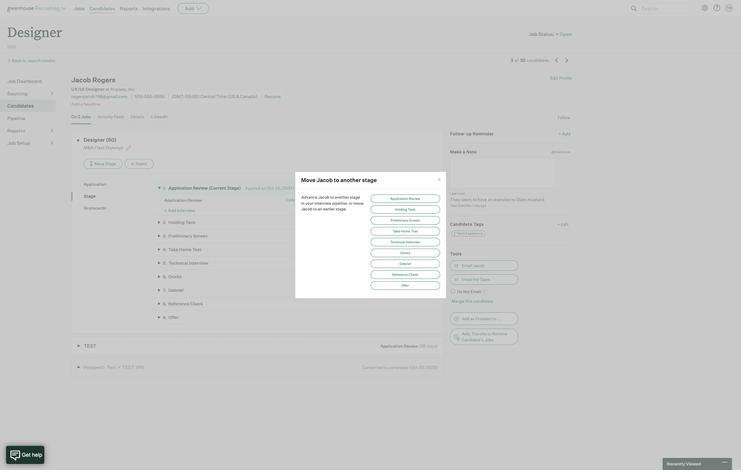 Task type: describe. For each thing, give the bounding box(es) containing it.
add, transfer or remove candidate's jobs
[[462, 332, 508, 343]]

add button
[[178, 3, 209, 14]]

add as prospect to ... button
[[451, 313, 519, 325]]

your
[[306, 201, 314, 206]]

7. debrief
[[163, 288, 184, 293]]

1 vertical spatial (50)
[[106, 137, 117, 143]]

+ for + add interview
[[164, 208, 167, 213]]

collect feedback link
[[286, 198, 320, 203]]

inc.
[[128, 87, 136, 92]]

stage link
[[84, 193, 155, 199]]

on 2 jobs
[[71, 114, 91, 119]]

job status:
[[529, 31, 555, 37]]

0 vertical spatial jobs
[[74, 5, 85, 11]]

last note: they seem to have an aversion to dijon mustard. test dumtwo               1 day               ago
[[451, 192, 546, 208]]

details link
[[131, 114, 144, 123]]

rogersjacob798@gmail.com
[[71, 94, 127, 99]]

collect
[[286, 198, 300, 203]]

email jacob
[[462, 263, 485, 268]]

recently
[[668, 462, 686, 467]]

jacob inside jacob rogers ux/ui designer at anyway, inc.
[[71, 76, 91, 84]]

reminder
[[473, 131, 494, 136]]

1. application review (current stage)
[[163, 186, 241, 191]]

tools
[[451, 252, 462, 257]]

stage inside 'link'
[[84, 194, 96, 199]]

0 horizontal spatial candidates
[[7, 103, 34, 109]]

0 vertical spatial reports
[[120, 5, 138, 11]]

of
[[515, 58, 519, 63]]

9. offer
[[163, 315, 179, 320]]

test right prospect:
[[107, 365, 117, 371]]

2023)
[[426, 365, 438, 371]]

email the team button
[[451, 275, 519, 285]]

8. reference check
[[163, 302, 203, 307]]

5.
[[163, 261, 167, 266]]

(oct
[[410, 365, 418, 371]]

add for add a headline
[[71, 101, 80, 107]]

email jacob button
[[451, 261, 519, 271]]

jacob for move
[[317, 177, 333, 183]]

1 vertical spatial edit
[[562, 222, 570, 227]]

interview for + add interview
[[177, 208, 195, 213]]

rogers
[[93, 76, 116, 84]]

(gmt-
[[172, 94, 185, 99]]

email for email the team
[[462, 277, 473, 282]]

0 horizontal spatial take
[[169, 247, 178, 252]]

job setup link
[[7, 140, 53, 147]]

jacob for advance
[[319, 195, 330, 200]]

preliminary inside move jacob to another stage dialog
[[391, 219, 409, 223]]

debrief inside move jacob to another stage dialog
[[400, 262, 411, 266]]

years
[[457, 232, 466, 236]]

activity
[[98, 114, 113, 119]]

0 horizontal spatial reports
[[7, 128, 25, 134]]

add as prospect to ...
[[462, 317, 502, 322]]

5555
[[154, 94, 165, 99]]

merge this candidate link
[[452, 299, 494, 304]]

or inside add, transfer or remove candidate's jobs
[[488, 332, 492, 337]]

+ add interview link
[[164, 208, 195, 213]]

job dashboard
[[7, 78, 42, 84]]

td button
[[725, 3, 735, 13]]

results
[[42, 58, 55, 63]]

reject
[[136, 162, 147, 166]]

2 years experience link
[[452, 231, 486, 237]]

remove
[[493, 332, 508, 337]]

td
[[727, 6, 732, 10]]

add, transfer or remove candidate's jobs button
[[451, 329, 519, 345]]

not
[[464, 289, 470, 294]]

1 vertical spatial check
[[190, 302, 203, 307]]

applied
[[245, 186, 261, 191]]

0 horizontal spatial (50)
[[7, 44, 16, 49]]

holding tank
[[395, 208, 416, 212]]

application right 1.
[[169, 186, 192, 191]]

candidate's
[[462, 338, 484, 343]]

+ for + add
[[559, 131, 562, 136]]

add for add
[[185, 5, 195, 11]]

view application link
[[322, 198, 352, 204]]

collect feedback
[[286, 198, 320, 203]]

seem
[[462, 197, 472, 202]]

0 horizontal spatial application review
[[164, 198, 202, 203]]

1 555- from the left
[[135, 94, 145, 99]]

candidate
[[451, 222, 473, 227]]

on
[[261, 186, 266, 191]]

2 oct from the left
[[296, 186, 303, 191]]

resume
[[265, 94, 281, 99]]

note
[[467, 149, 477, 155]]

3
[[511, 58, 514, 63]]

application up converted to candidate (oct 23, 2023)
[[381, 344, 403, 349]]

designer (50)
[[84, 137, 117, 143]]

a for make
[[463, 149, 466, 155]]

review left (current
[[193, 186, 208, 191]]

0 horizontal spatial reference
[[169, 302, 189, 307]]

2 years experience
[[454, 232, 484, 236]]

6.
[[163, 274, 167, 280]]

0 vertical spatial test
[[84, 343, 97, 349]]

to right converted
[[384, 365, 388, 371]]

stage)
[[227, 186, 241, 191]]

0 horizontal spatial preliminary
[[169, 234, 193, 239]]

technical inside move jacob to another stage dialog
[[391, 240, 406, 245]]

designer for designer
[[7, 23, 62, 41]]

2 2023 from the left
[[311, 186, 321, 191]]

take inside move jacob to another stage dialog
[[393, 230, 401, 234]]

add inside + add link
[[563, 131, 571, 136]]

preliminary screen
[[391, 219, 420, 223]]

feed
[[114, 114, 124, 119]]

0 horizontal spatial reports link
[[7, 127, 53, 134]]

review inside move jacob to another stage dialog
[[409, 197, 421, 201]]

1 horizontal spatial 23,
[[304, 186, 310, 191]]

05:00)
[[185, 94, 200, 99]]

ux/ui
[[71, 87, 85, 92]]

+ add
[[559, 131, 571, 136]]

Search text field
[[641, 4, 690, 13]]

scorecards link
[[84, 205, 155, 211]]

1 vertical spatial holding
[[169, 220, 185, 225]]

anyway,
[[110, 87, 127, 92]]

interview
[[315, 201, 332, 206]]

(19)
[[136, 365, 144, 371]]

stage for move jacob to another stage
[[363, 177, 377, 183]]

jacob down your
[[302, 207, 313, 212]]

home inside move jacob to another stage dialog
[[401, 230, 411, 234]]

search
[[27, 58, 41, 63]]

1 vertical spatial technical
[[169, 261, 188, 266]]

1 vertical spatial debrief
[[169, 288, 184, 293]]

activity feed link
[[98, 114, 124, 123]]

application inside application link
[[84, 182, 106, 187]]

2 horizontal spatial 23,
[[419, 365, 425, 371]]

day
[[475, 204, 480, 208]]

0 vertical spatial candidates link
[[90, 5, 115, 11]]

job for job status:
[[529, 31, 538, 37]]

stage inside button
[[105, 162, 116, 166]]

up
[[467, 131, 472, 136]]

dijon
[[517, 197, 527, 202]]

test inside move jacob to another stage dialog
[[411, 230, 418, 234]]

1 2023 from the left
[[282, 186, 293, 191]]

offer inside move jacob to another stage dialog
[[402, 284, 410, 288]]

9.
[[163, 315, 167, 320]]

to left dijon
[[512, 197, 516, 202]]

30
[[521, 58, 526, 63]]

2. holding tank
[[163, 220, 196, 225]]

screen inside move jacob to another stage dialog
[[410, 219, 420, 223]]

configure image
[[702, 4, 709, 11]]

to right back
[[23, 58, 27, 63]]

pipeline,
[[333, 201, 348, 206]]

integrations link
[[143, 5, 170, 11]]

designer link
[[7, 17, 62, 42]]

@mentions
[[552, 150, 571, 154]]

another for move jacob to another stage
[[341, 177, 361, 183]]

1 horizontal spatial reports link
[[120, 5, 138, 11]]

0 horizontal spatial 23,
[[275, 186, 281, 191]]



Task type: vqa. For each thing, say whether or not it's contained in the screenshot.
'Access'
no



Task type: locate. For each thing, give the bounding box(es) containing it.
reports down pipeline
[[7, 128, 25, 134]]

0 vertical spatial job
[[529, 31, 538, 37]]

to down your
[[314, 207, 317, 212]]

application review inside move jacob to another stage dialog
[[391, 197, 421, 201]]

review up holding tank
[[409, 197, 421, 201]]

screen
[[410, 219, 420, 223], [193, 234, 208, 239]]

move down (test
[[95, 162, 105, 166]]

add for add as prospect to ...
[[462, 317, 470, 322]]

1 vertical spatial screen
[[193, 234, 208, 239]]

1 vertical spatial move
[[302, 177, 316, 183]]

1 horizontal spatial preliminary
[[391, 219, 409, 223]]

view application
[[324, 198, 350, 203]]

interview inside move jacob to another stage dialog
[[406, 240, 421, 245]]

0 vertical spatial candidates
[[90, 5, 115, 11]]

designer for designer (50)
[[84, 137, 105, 143]]

application review up + add interview
[[164, 198, 202, 203]]

candidates link
[[90, 5, 115, 11], [7, 102, 53, 110]]

to up pipeline,
[[331, 195, 334, 200]]

1 vertical spatial reports
[[7, 128, 25, 134]]

another up pipeline,
[[335, 195, 349, 200]]

0 vertical spatial home
[[401, 230, 411, 234]]

reports link down pipeline link
[[7, 127, 53, 134]]

1 vertical spatial an
[[318, 207, 323, 212]]

home down 3. preliminary screen
[[179, 247, 192, 252]]

a for add
[[81, 101, 83, 107]]

test up prospect:
[[84, 343, 97, 349]]

to inside add as prospect to ... button
[[493, 317, 497, 322]]

an inside advance jacob to another stage in your interview pipeline, or move jacob to an earlier stage.
[[318, 207, 323, 212]]

move stage button
[[84, 159, 123, 169]]

0 vertical spatial offer
[[402, 284, 410, 288]]

5. technical interview
[[163, 261, 209, 266]]

greenhouse recruiting image
[[7, 5, 62, 12]]

job for job dashboard
[[7, 78, 16, 84]]

to left ...
[[493, 317, 497, 322]]

canada)
[[241, 94, 258, 99]]

candidate for this
[[474, 299, 494, 304]]

candidate for to
[[389, 365, 409, 371]]

23, up advance
[[304, 186, 310, 191]]

6. onsite
[[163, 274, 182, 280]]

holding right the 2. in the top of the page
[[169, 220, 185, 225]]

move up advance
[[302, 177, 316, 183]]

take home test
[[393, 230, 418, 234]]

tank inside move jacob to another stage dialog
[[408, 208, 416, 212]]

(50) up dummy)
[[106, 137, 117, 143]]

add inside add popup button
[[185, 5, 195, 11]]

0 vertical spatial or
[[349, 201, 353, 206]]

1
[[473, 204, 474, 208]]

stage for advance jacob to another stage in your interview pipeline, or move jacob to an earlier stage.
[[350, 195, 360, 200]]

prospect:
[[84, 365, 106, 371]]

+ for + edit
[[558, 222, 561, 227]]

jacob up view
[[317, 177, 333, 183]]

application up holding tank
[[391, 197, 409, 201]]

to up the 1
[[473, 197, 477, 202]]

1 horizontal spatial 2
[[454, 232, 456, 236]]

test
[[84, 343, 97, 349], [122, 365, 135, 371]]

review down 1. application review (current stage) in the top of the page
[[188, 198, 202, 203]]

interview down 4. take home test
[[189, 261, 209, 266]]

candidates
[[528, 58, 550, 63]]

0 horizontal spatial holding
[[169, 220, 185, 225]]

email inside button
[[462, 277, 473, 282]]

rogersjacob798@gmail.com link
[[71, 94, 127, 99]]

technical right '5.'
[[169, 261, 188, 266]]

reports link left the integrations
[[120, 5, 138, 11]]

designer down greenhouse recruiting image
[[7, 23, 62, 41]]

oct right | at the top
[[296, 186, 303, 191]]

0 horizontal spatial an
[[318, 207, 323, 212]]

check
[[409, 273, 419, 277], [190, 302, 203, 307]]

jacob inside button
[[474, 263, 485, 268]]

1 horizontal spatial a
[[463, 149, 466, 155]]

2 vertical spatial job
[[7, 140, 16, 146]]

holding inside move jacob to another stage dialog
[[395, 208, 408, 212]]

0 horizontal spatial offer
[[169, 315, 179, 320]]

email up the "email the team"
[[462, 263, 473, 268]]

designer up rogersjacob798@gmail.com link
[[86, 87, 105, 92]]

on
[[71, 114, 77, 119]]

add inside add as prospect to ... button
[[462, 317, 470, 322]]

2 vertical spatial designer
[[84, 137, 105, 143]]

days)
[[427, 344, 438, 349]]

offer down reference check
[[402, 284, 410, 288]]

1 vertical spatial home
[[179, 247, 192, 252]]

move inside dialog
[[302, 177, 316, 183]]

candidate tags
[[451, 222, 484, 227]]

interview for 5. technical interview
[[189, 261, 209, 266]]

2.
[[163, 220, 167, 225]]

0 horizontal spatial oct
[[267, 186, 274, 191]]

1 vertical spatial offer
[[169, 315, 179, 320]]

preliminary down 2. holding tank
[[169, 234, 193, 239]]

a left headline
[[81, 101, 83, 107]]

interview
[[177, 208, 195, 213], [406, 240, 421, 245], [189, 261, 209, 266]]

edit profile
[[551, 76, 573, 81]]

profile
[[560, 76, 573, 81]]

jobs link
[[74, 5, 85, 11]]

candidates link up pipeline link
[[7, 102, 53, 110]]

note:
[[458, 192, 466, 196]]

the
[[474, 277, 480, 282]]

2023 up advance
[[311, 186, 321, 191]]

application up + add interview
[[164, 198, 187, 203]]

(current
[[209, 186, 227, 191]]

tank up 3. preliminary screen
[[186, 220, 196, 225]]

follow
[[558, 115, 571, 120]]

debrief up reference check
[[400, 262, 411, 266]]

0 vertical spatial another
[[341, 177, 361, 183]]

(50) up back
[[7, 44, 16, 49]]

1 horizontal spatial test
[[122, 365, 135, 371]]

1 horizontal spatial reference
[[393, 273, 408, 277]]

4. take home test
[[163, 247, 202, 252]]

jacob up the
[[474, 263, 485, 268]]

jacob up ux/ui
[[71, 76, 91, 84]]

1 horizontal spatial take
[[393, 230, 401, 234]]

1 vertical spatial stage
[[350, 195, 360, 200]]

an right have
[[489, 197, 493, 202]]

another inside advance jacob to another stage in your interview pipeline, or move jacob to an earlier stage.
[[335, 195, 349, 200]]

1 horizontal spatial holding
[[395, 208, 408, 212]]

1 vertical spatial designer
[[86, 87, 105, 92]]

2 vertical spatial interview
[[189, 261, 209, 266]]

central
[[201, 94, 215, 99]]

0 horizontal spatial screen
[[193, 234, 208, 239]]

0 vertical spatial an
[[489, 197, 493, 202]]

2 vertical spatial email
[[471, 289, 481, 294]]

1 horizontal spatial stage
[[105, 162, 116, 166]]

1 horizontal spatial home
[[401, 230, 411, 234]]

1 horizontal spatial 2023
[[311, 186, 321, 191]]

2 inside 2 years experience link
[[454, 232, 456, 236]]

1 horizontal spatial offer
[[402, 284, 410, 288]]

reference inside move jacob to another stage dialog
[[393, 273, 408, 277]]

job left status:
[[529, 31, 538, 37]]

1 vertical spatial stage
[[84, 194, 96, 199]]

2 vertical spatial jobs
[[485, 338, 494, 343]]

a left the note at the right
[[463, 149, 466, 155]]

view
[[324, 198, 332, 203]]

candidates link right the jobs link
[[90, 5, 115, 11]]

0 horizontal spatial onsite
[[169, 274, 182, 280]]

reject button
[[125, 159, 154, 169]]

pipeline link
[[7, 115, 53, 122]]

1 horizontal spatial screen
[[410, 219, 420, 223]]

2023 left | at the top
[[282, 186, 293, 191]]

0 vertical spatial interview
[[177, 208, 195, 213]]

555- down 'inc.'
[[135, 94, 145, 99]]

test left (19)
[[122, 365, 135, 371]]

1 horizontal spatial an
[[489, 197, 493, 202]]

another for advance jacob to another stage in your interview pipeline, or move jacob to an earlier stage.
[[335, 195, 349, 200]]

application inside move jacob to another stage dialog
[[391, 197, 409, 201]]

screen down holding tank
[[410, 219, 420, 223]]

offer right 9.
[[169, 315, 179, 320]]

1 horizontal spatial edit
[[562, 222, 570, 227]]

test inside last note: they seem to have an aversion to dijon mustard. test dumtwo               1 day               ago
[[451, 204, 457, 208]]

@mentions link
[[552, 149, 571, 155]]

2 left years
[[454, 232, 456, 236]]

take right 4.
[[169, 247, 178, 252]]

follow-up reminder
[[451, 131, 494, 136]]

test up 5. technical interview
[[193, 247, 202, 252]]

0 vertical spatial onsite
[[401, 251, 411, 256]]

or left move
[[349, 201, 353, 206]]

1 horizontal spatial application review
[[391, 197, 421, 201]]

0 vertical spatial candidate
[[474, 299, 494, 304]]

application review up holding tank
[[391, 197, 421, 201]]

or inside advance jacob to another stage in your interview pipeline, or move jacob to an earlier stage.
[[349, 201, 353, 206]]

tank up preliminary screen
[[408, 208, 416, 212]]

stage up scorecards
[[84, 194, 96, 199]]

application review (36 days)
[[381, 344, 438, 349]]

home
[[401, 230, 411, 234], [179, 247, 192, 252]]

0 horizontal spatial candidates link
[[7, 102, 53, 110]]

team
[[480, 277, 491, 282]]

1 vertical spatial another
[[335, 195, 349, 200]]

move for move jacob to another stage
[[302, 177, 316, 183]]

job left setup
[[7, 140, 16, 146]]

email left the
[[462, 277, 473, 282]]

preliminary up take home test
[[391, 219, 409, 223]]

designer up (test
[[84, 137, 105, 143]]

2 inside on 2 jobs link
[[78, 114, 80, 119]]

0 vertical spatial tank
[[408, 208, 416, 212]]

0 horizontal spatial test
[[84, 343, 97, 349]]

23, right (oct
[[419, 365, 425, 371]]

onsite down technical interview
[[401, 251, 411, 256]]

1 vertical spatial jobs
[[81, 114, 91, 119]]

debrief right the 7.
[[169, 288, 184, 293]]

back to search results
[[12, 58, 55, 63]]

add a headline
[[71, 101, 101, 107]]

+
[[559, 131, 562, 136], [164, 208, 167, 213], [558, 222, 561, 227], [118, 365, 121, 371]]

0 horizontal spatial edit
[[551, 76, 559, 81]]

converted
[[363, 365, 383, 371]]

check inside move jacob to another stage dialog
[[409, 273, 419, 277]]

they
[[451, 197, 461, 202]]

0 horizontal spatial candidate
[[389, 365, 409, 371]]

screen up 4. take home test
[[193, 234, 208, 239]]

1 oct from the left
[[267, 186, 274, 191]]

1 vertical spatial onsite
[[169, 274, 182, 280]]

aversion
[[494, 197, 511, 202]]

take down preliminary screen
[[393, 230, 401, 234]]

23, right on
[[275, 186, 281, 191]]

job up "sourcing" on the top left
[[7, 78, 16, 84]]

None text field
[[451, 158, 556, 188]]

jobs inside add, transfer or remove candidate's jobs
[[485, 338, 494, 343]]

1 vertical spatial job
[[7, 78, 16, 84]]

test down they
[[451, 204, 457, 208]]

0 horizontal spatial home
[[179, 247, 192, 252]]

technical down take home test
[[391, 240, 406, 245]]

move for move stage
[[95, 162, 105, 166]]

job setup
[[7, 140, 30, 146]]

back to search results link
[[12, 58, 55, 63]]

1 horizontal spatial onsite
[[401, 251, 411, 256]]

converted to candidate (oct 23, 2023)
[[363, 365, 438, 371]]

0 vertical spatial reference
[[393, 273, 408, 277]]

1 horizontal spatial candidates
[[90, 5, 115, 11]]

on 2 jobs link
[[71, 114, 91, 123]]

candidate right the this at the bottom
[[474, 299, 494, 304]]

1 vertical spatial tank
[[186, 220, 196, 225]]

have
[[478, 197, 488, 202]]

stage
[[105, 162, 116, 166], [84, 194, 96, 199]]

+ edit link
[[556, 220, 571, 228]]

candidate left (oct
[[389, 365, 409, 371]]

home down preliminary screen
[[401, 230, 411, 234]]

(gmt-05:00) central time (us & canada)
[[172, 94, 258, 99]]

1 vertical spatial take
[[169, 247, 178, 252]]

2 right on on the top left of page
[[78, 114, 80, 119]]

status:
[[539, 31, 555, 37]]

4.
[[163, 247, 167, 252]]

application down move stage button
[[84, 182, 106, 187]]

review
[[193, 186, 208, 191], [409, 197, 421, 201], [188, 198, 202, 203], [404, 344, 418, 349]]

555-
[[135, 94, 145, 99], [145, 94, 154, 99]]

0 vertical spatial debrief
[[400, 262, 411, 266]]

0 vertical spatial holding
[[395, 208, 408, 212]]

move inside button
[[95, 162, 105, 166]]

back
[[12, 58, 22, 63]]

0 vertical spatial screen
[[410, 219, 420, 223]]

email right 'not'
[[471, 289, 481, 294]]

move jacob to another stage dialog
[[295, 172, 447, 299]]

0 horizontal spatial a
[[81, 101, 83, 107]]

interview down take home test
[[406, 240, 421, 245]]

resume link
[[265, 94, 281, 99]]

interview up 2. holding tank
[[177, 208, 195, 213]]

email for email jacob
[[462, 263, 473, 268]]

stage inside advance jacob to another stage in your interview pipeline, or move jacob to an earlier stage.
[[350, 195, 360, 200]]

0 horizontal spatial 2023
[[282, 186, 293, 191]]

0 horizontal spatial check
[[190, 302, 203, 307]]

+ edit
[[558, 222, 570, 227]]

candidates right the jobs link
[[90, 5, 115, 11]]

7.
[[163, 288, 167, 293]]

make a note
[[451, 149, 477, 155]]

details
[[131, 114, 144, 119]]

1 horizontal spatial stage
[[363, 177, 377, 183]]

3 of 30 candidates
[[511, 58, 550, 63]]

review left (36
[[404, 344, 418, 349]]

job for job setup
[[7, 140, 16, 146]]

1 horizontal spatial reports
[[120, 5, 138, 11]]

1 vertical spatial a
[[463, 149, 466, 155]]

email inside button
[[462, 263, 473, 268]]

1 vertical spatial candidates
[[7, 103, 34, 109]]

0 vertical spatial email
[[462, 263, 473, 268]]

Do Not Email checkbox
[[452, 289, 456, 293]]

merge
[[452, 299, 465, 304]]

linkedin
[[151, 114, 169, 119]]

1 vertical spatial email
[[462, 277, 473, 282]]

0 vertical spatial designer
[[7, 23, 62, 41]]

1 horizontal spatial check
[[409, 273, 419, 277]]

test down preliminary screen
[[411, 230, 418, 234]]

jacob for email
[[474, 263, 485, 268]]

1.
[[163, 186, 166, 191]]

(us
[[228, 94, 236, 99]]

do
[[458, 289, 463, 294]]

1 vertical spatial interview
[[406, 240, 421, 245]]

application up the stage. on the left of page
[[332, 198, 350, 203]]

1 vertical spatial 2
[[454, 232, 456, 236]]

1 vertical spatial or
[[488, 332, 492, 337]]

stage down dummy)
[[105, 162, 116, 166]]

0 horizontal spatial tank
[[186, 220, 196, 225]]

technical interview
[[391, 240, 421, 245]]

candidates down "sourcing" on the top left
[[7, 103, 34, 109]]

555- up linkedin
[[145, 94, 154, 99]]

0 vertical spatial preliminary
[[391, 219, 409, 223]]

an inside last note: they seem to have an aversion to dijon mustard. test dumtwo               1 day               ago
[[489, 197, 493, 202]]

jacob up 'interview'
[[319, 195, 330, 200]]

0 vertical spatial reports link
[[120, 5, 138, 11]]

an down 'interview'
[[318, 207, 323, 212]]

...
[[498, 317, 502, 322]]

1 vertical spatial candidates link
[[7, 102, 53, 110]]

0 horizontal spatial debrief
[[169, 288, 184, 293]]

1 horizontal spatial (50)
[[106, 137, 117, 143]]

earlier
[[324, 207, 335, 212]]

onsite right 6.
[[169, 274, 182, 280]]

move stage
[[95, 162, 116, 166]]

viewed
[[687, 462, 702, 467]]

another up move
[[341, 177, 361, 183]]

edit
[[551, 76, 559, 81], [562, 222, 570, 227]]

0 vertical spatial take
[[393, 230, 401, 234]]

2 555- from the left
[[145, 94, 154, 99]]

or left remove
[[488, 332, 492, 337]]

|
[[294, 186, 295, 191]]

oct right on
[[267, 186, 274, 191]]

holding up preliminary screen
[[395, 208, 408, 212]]

designer inside jacob rogers ux/ui designer at anyway, inc.
[[86, 87, 105, 92]]

close image
[[437, 177, 442, 182]]

0 horizontal spatial technical
[[169, 261, 188, 266]]

tags
[[474, 222, 484, 227]]

job dashboard link
[[7, 78, 53, 85]]

preliminary
[[391, 219, 409, 223], [169, 234, 193, 239]]

1 vertical spatial test
[[122, 365, 135, 371]]

to up view application
[[334, 177, 340, 183]]

application inside the view application link
[[332, 198, 350, 203]]

reports left the integrations
[[120, 5, 138, 11]]

0 vertical spatial edit
[[551, 76, 559, 81]]

onsite inside move jacob to another stage dialog
[[401, 251, 411, 256]]



